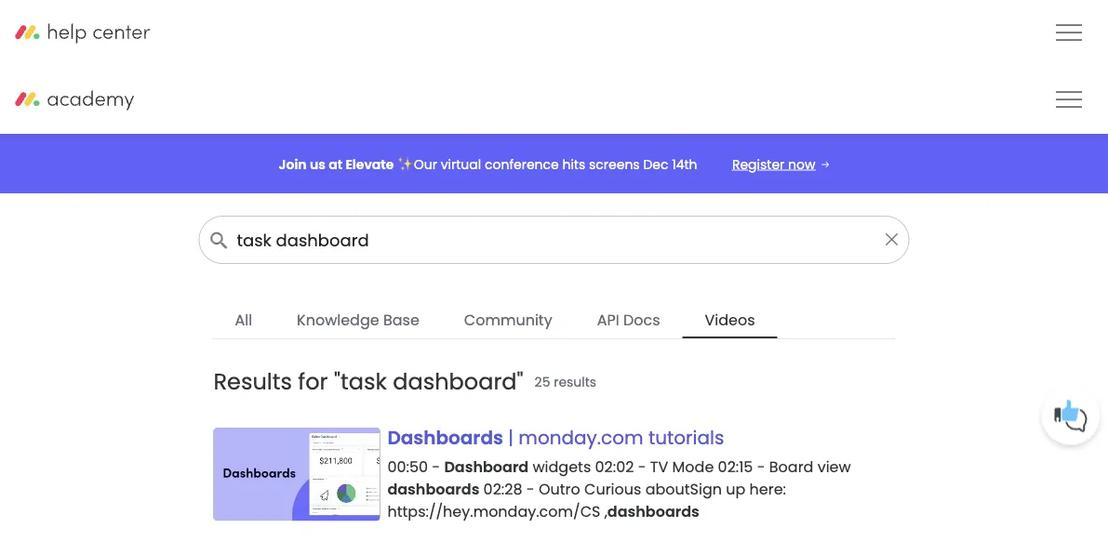 Task type: locate. For each thing, give the bounding box(es) containing it.
community
[[464, 310, 553, 331]]

14th
[[672, 155, 698, 174]]

"
[[334, 366, 341, 398], [517, 366, 524, 398]]

25
[[535, 374, 551, 392]]

2 " from the left
[[517, 366, 524, 398]]

02:02
[[595, 457, 634, 478]]

dashboards inside 00:50 - dashboard widgets 02:02 - tv mode 02:15 - board view dashboards
[[388, 479, 480, 500]]

25 results
[[535, 374, 597, 392]]

curious
[[585, 479, 642, 500]]

02:15
[[718, 457, 754, 478]]

" right for
[[334, 366, 341, 398]]

register
[[733, 155, 785, 174]]

conference
[[485, 155, 559, 174]]

-
[[432, 457, 441, 478], [638, 457, 647, 478], [758, 457, 766, 478], [527, 479, 535, 500]]

- right 02:28
[[527, 479, 535, 500]]

1 vertical spatial dashboards
[[608, 501, 700, 522]]

" left 25
[[517, 366, 524, 398]]

dashboards
[[388, 479, 480, 500], [608, 501, 700, 522]]

0 horizontal spatial dashboards
[[388, 479, 480, 500]]

02:28
[[484, 479, 523, 500]]

up
[[726, 479, 746, 500]]

00:50
[[388, 457, 428, 478]]

1 horizontal spatial "
[[517, 366, 524, 398]]

dashboards down aboutsign
[[608, 501, 700, 522]]

0 horizontal spatial "
[[334, 366, 341, 398]]

register now link
[[733, 155, 830, 175]]

dashboards down '00:50'
[[388, 479, 480, 500]]

register now
[[733, 155, 816, 174]]

results for " task dashboard "
[[214, 366, 524, 398]]

dashboards | monday.com tutorials
[[388, 425, 725, 451]]

join us at elevate ✨ our virtual conference hits screens dec 14th
[[279, 155, 698, 174]]

mode
[[673, 457, 714, 478]]

results
[[554, 374, 597, 392]]

1 horizontal spatial dashboards
[[608, 501, 700, 522]]

outro
[[539, 479, 581, 500]]

here:
[[750, 479, 787, 500]]

hits
[[563, 155, 586, 174]]

dashboard
[[393, 366, 517, 398]]

dashboards
[[388, 425, 504, 451]]

0 vertical spatial dashboards
[[388, 479, 480, 500]]



Task type: describe. For each thing, give the bounding box(es) containing it.
1 " from the left
[[334, 366, 341, 398]]

join
[[279, 155, 307, 174]]

us
[[310, 155, 326, 174]]

monday.com logo image
[[15, 23, 199, 44]]

view
[[818, 457, 852, 478]]

api docs
[[597, 310, 661, 331]]

- left tv
[[638, 457, 647, 478]]

our
[[414, 155, 438, 174]]

results
[[214, 366, 292, 398]]

dashboard
[[444, 457, 529, 478]]

aboutsign
[[646, 479, 722, 500]]

task
[[341, 366, 387, 398]]

api
[[597, 310, 620, 331]]

|
[[509, 425, 514, 451]]

screens
[[589, 155, 640, 174]]

now
[[789, 155, 816, 174]]

knowledge
[[297, 310, 380, 331]]

,
[[605, 501, 608, 522]]

for
[[298, 366, 328, 398]]

monday.com
[[519, 425, 644, 451]]

- right '00:50'
[[432, 457, 441, 478]]

elevate
[[346, 155, 394, 174]]

all
[[235, 310, 252, 331]]

knowledge base
[[297, 310, 420, 331]]

02:28 - outro curious aboutsign up here: https://hey.monday.com/cs ,
[[388, 479, 787, 522]]

board
[[770, 457, 814, 478]]

base
[[384, 310, 420, 331]]

at
[[329, 155, 343, 174]]

docs
[[624, 310, 661, 331]]

academy logo image
[[15, 90, 199, 111]]

https://hey.monday.com/cs
[[388, 501, 601, 522]]

tv
[[651, 457, 669, 478]]

00:50 - dashboard widgets 02:02 - tv mode 02:15 - board view dashboards
[[388, 457, 852, 500]]

dec
[[644, 155, 669, 174]]

featured thumbnail image
[[214, 428, 380, 522]]

✨
[[398, 155, 411, 174]]

virtual
[[441, 155, 482, 174]]

tutorials
[[649, 425, 725, 451]]

- inside 02:28 - outro curious aboutsign up here: https://hey.monday.com/cs ,
[[527, 479, 535, 500]]

widgets
[[533, 457, 591, 478]]

- up the here:
[[758, 457, 766, 478]]

videos
[[705, 310, 756, 331]]



Task type: vqa. For each thing, say whether or not it's contained in the screenshot.
second list from right
no



